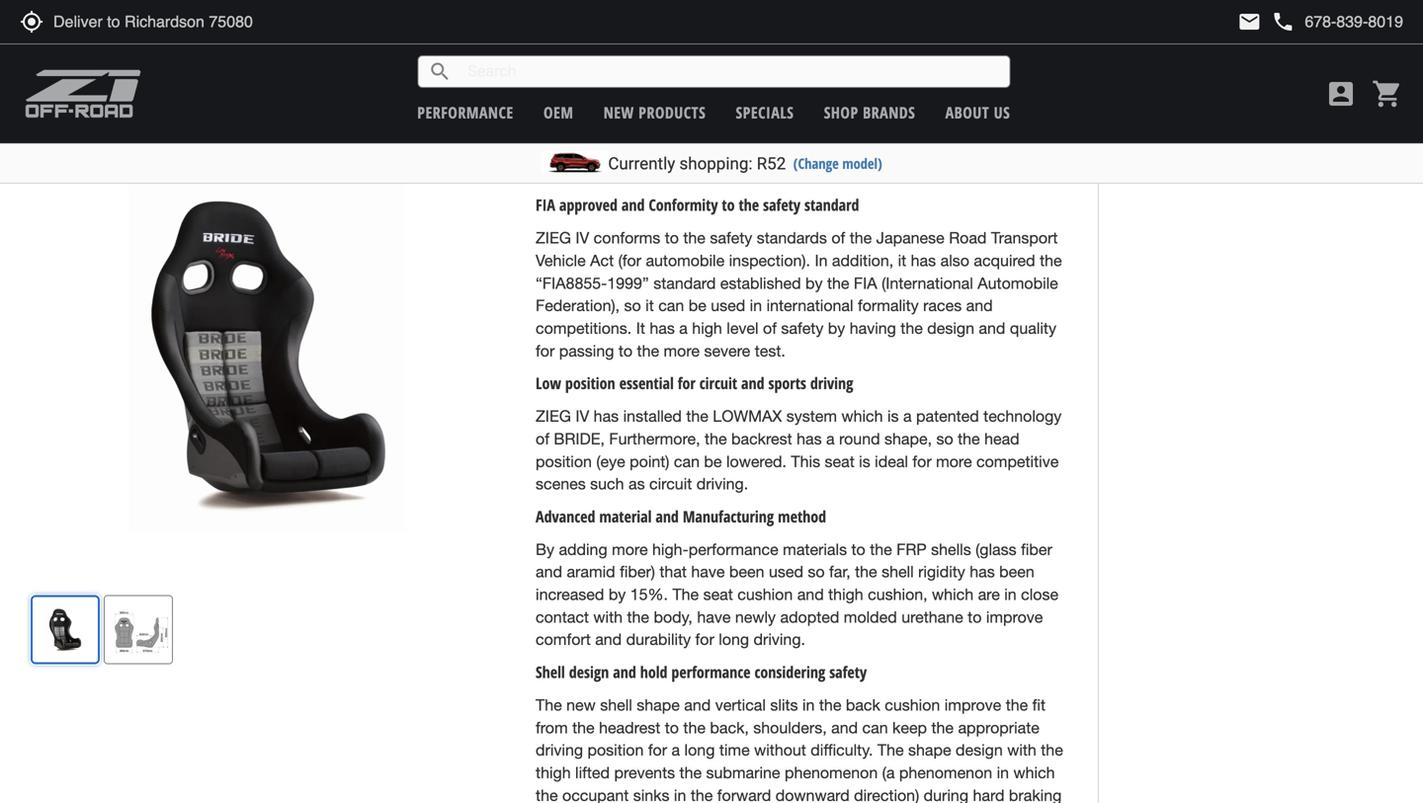 Task type: describe. For each thing, give the bounding box(es) containing it.
level
[[727, 319, 759, 338]]

2 been from the left
[[1000, 563, 1035, 581]]

lowmax
[[713, 407, 782, 426]]

vertical inside the shape fits from headrest to back, shoulders, especially shoulder bone. the vertical stitching of the back cushion follows naturally the spine. the tough pvc leather is used for the sides which is often rubbed when getting on and off. it has become a new design to be particular about the details.
[[567, 118, 617, 137]]

the left sides
[[747, 141, 770, 159]]

the right prevents on the left
[[680, 764, 702, 782]]

furthermore,
[[609, 430, 700, 448]]

a inside zieg iv conforms to the safety standards of the japanese road transport vehicle act (for automobile inspection). in addition, it has also acquired the "fia8855-1999" standard established by the fia (international automobile federation), so it can be used in international formality races and competitions. it has a high level of safety by having the design and quality for passing to the more severe test.
[[679, 319, 688, 338]]

of up test.
[[763, 319, 777, 338]]

0 horizontal spatial frp
[[689, 33, 716, 49]]

brands
[[863, 102, 916, 123]]

be inside the shape fits from headrest to back, shoulders, especially shoulder bone. the vertical stitching of the back cushion follows naturally the spine. the tough pvc leather is used for the sides which is often rubbed when getting on and off. it has become a new design to be particular about the details.
[[838, 163, 856, 182]]

the down transport
[[1040, 252, 1062, 270]]

manufacturing
[[683, 506, 774, 527]]

zieg iv has installed the lowmax system which is a patented technology of bride, furthermore, the backrest has a round shape, so the head position (eye point) can be lowered. this seat is ideal for more competitive scenes such as circuit driving.
[[536, 407, 1062, 493]]

standard inside zieg iv conforms to the safety standards of the japanese road transport vehicle act (for automobile inspection). in addition, it has also acquired the "fia8855-1999" standard established by the fia (international automobile federation), so it can be used in international formality races and competitions. it has a high level of safety by having the design and quality for passing to the more severe test.
[[654, 274, 716, 292]]

and up adopted
[[798, 586, 824, 604]]

from inside the shape fits from headrest to back, shoulders, especially shoulder bone. the vertical stitching of the back cushion follows naturally the spine. the tough pvc leather is used for the sides which is often rubbed when getting on and off. it has become a new design to be particular about the details.
[[640, 96, 672, 114]]

a
[[1197, 64, 1205, 83]]

the down 15%.
[[627, 608, 650, 627]]

performance for shell design and hold performance considering safety
[[672, 662, 751, 683]]

body,
[[654, 608, 693, 627]]

and up the "difficulty."
[[832, 719, 858, 737]]

(eye
[[596, 453, 625, 471]]

the down patented
[[958, 430, 980, 448]]

by inside by adding more high-performance materials to the frp shells (glass fiber and aramid fiber) that have been used so far, the shell rigidity has been increased by 15%. the seat cushion and thigh cushion, which are in close contact with the body, have newly adopted molded urethane to improve comfort and durability for long driving.
[[609, 586, 626, 604]]

japanese
[[877, 229, 945, 247]]

the up shopping:
[[704, 118, 727, 137]]

the right slits
[[819, 696, 842, 715]]

details.
[[1002, 163, 1053, 182]]

design down "comfort"
[[569, 662, 609, 683]]

particular
[[860, 163, 926, 182]]

back inside the new shell shape and vertical slits in the back cushion improve the fit from the headrest to the back, shoulders, and can keep the appropriate driving position for a long time without difficulty. the shape design with the thigh lifted prevents the submarine phenomenon (a phenomenon in which the occupant sinks in the forward downward direction) during hard bra
[[846, 696, 881, 715]]

shoulders, inside the new shell shape and vertical slits in the back cushion improve the fit from the headrest to the back, shoulders, and can keep the appropriate driving position for a long time without difficulty. the shape design with the thigh lifted prevents the submarine phenomenon (a phenomenon in which the occupant sinks in the forward downward direction) during hard bra
[[754, 719, 827, 737]]

sports
[[769, 373, 807, 394]]

the down currently shopping: r52 (change model)
[[739, 194, 759, 216]]

1 horizontal spatial driving
[[810, 373, 854, 394]]

oem link
[[544, 102, 574, 123]]

can inside zieg iv has installed the lowmax system which is a patented technology of bride, furthermore, the backrest has a round shape, so the head position (eye point) can be lowered. this seat is ideal for more competitive scenes such as circuit driving.
[[674, 453, 700, 471]]

can inside the new shell shape and vertical slits in the back cushion improve the fit from the headrest to the back, shoulders, and can keep the appropriate driving position for a long time without difficulty. the shape design with the thigh lifted prevents the submarine phenomenon (a phenomenon in which the occupant sinks in the forward downward direction) during hard bra
[[863, 719, 888, 737]]

and up lowmax at the right bottom of page
[[741, 373, 765, 394]]

and right races
[[966, 297, 993, 315]]

0 horizontal spatial about
[[946, 102, 990, 123]]

newly
[[735, 608, 776, 627]]

currently shopping: r52 (change model)
[[608, 154, 883, 173]]

safety down international at the right of the page
[[781, 319, 824, 338]]

long inside by adding more high-performance materials to the frp shells (glass fiber and aramid fiber) that have been used so far, the shell rigidity has been increased by 15%. the seat cushion and thigh cushion, which are in close contact with the body, have newly adopted molded urethane to improve comfort and durability for long driving.
[[719, 631, 749, 649]]

shopping_cart
[[1372, 78, 1404, 110]]

about
[[931, 163, 971, 182]]

the down shell design and hold performance considering safety
[[684, 719, 706, 737]]

shoulder
[[956, 96, 1017, 114]]

scenes
[[536, 475, 586, 493]]

model)
[[843, 154, 883, 173]]

phone
[[1272, 10, 1295, 34]]

cushion inside the new shell shape and vertical slits in the back cushion improve the fit from the headrest to the back, shoulders, and can keep the appropriate driving position for a long time without difficulty. the shape design with the thigh lifted prevents the submarine phenomenon (a phenomenon in which the occupant sinks in the forward downward direction) during hard bra
[[885, 696, 940, 715]]

which inside by adding more high-performance materials to the frp shells (glass fiber and aramid fiber) that have been used so far, the shell rigidity has been increased by 15%. the seat cushion and thigh cushion, which are in close contact with the body, have newly adopted molded urethane to improve comfort and durability for long driving.
[[932, 586, 974, 604]]

a up shape,
[[904, 407, 912, 426]]

0 vertical spatial standard
[[805, 194, 860, 216]]

hard
[[973, 787, 1005, 804]]

shell design and hold performance considering safety
[[536, 662, 867, 683]]

standards
[[757, 229, 827, 247]]

for inside by adding more high-performance materials to the frp shells (glass fiber and aramid fiber) that have been used so far, the shell rigidity has been increased by 15%. the seat cushion and thigh cushion, which are in close contact with the body, have newly adopted molded urethane to improve comfort and durability for long driving.
[[696, 631, 715, 649]]

the down formality
[[901, 319, 923, 338]]

is up become
[[669, 141, 681, 159]]

so inside by adding more high-performance materials to the frp shells (glass fiber and aramid fiber) that have been used so far, the shell rigidity has been increased by 15%. the seat cushion and thigh cushion, which are in close contact with the body, have newly adopted molded urethane to improve comfort and durability for long driving.
[[808, 563, 825, 581]]

currently
[[608, 154, 675, 173]]

zieg iv conforms to the safety standards of the japanese road transport vehicle act (for automobile inspection). in addition, it has also acquired the "fia8855-1999" standard established by the fia (international automobile federation), so it can be used in international formality races and competitions. it has a high level of safety by having the design and quality for passing to the more severe test.
[[536, 229, 1062, 360]]

with inside by adding more high-performance materials to the frp shells (glass fiber and aramid fiber) that have been used so far, the shell rigidity has been increased by 15%. the seat cushion and thigh cushion, which are in close contact with the body, have newly adopted molded urethane to improve comfort and durability for long driving.
[[594, 608, 623, 627]]

it inside the shape fits from headrest to back, shoulders, especially shoulder bone. the vertical stitching of the back cushion follows naturally the spine. the tough pvc leather is used for the sides which is often rubbed when getting on and off. it has become a new design to be particular about the details.
[[616, 163, 625, 182]]

is up shape,
[[888, 407, 899, 426]]

when
[[973, 141, 1011, 159]]

shop brands link
[[824, 102, 916, 123]]

has left high
[[650, 319, 675, 338]]

and right "comfort"
[[595, 631, 622, 649]]

in right sinks
[[674, 787, 686, 804]]

often
[[877, 141, 913, 159]]

silver
[[652, 33, 686, 49]]

the left fit
[[1006, 696, 1028, 715]]

for right essential
[[678, 373, 696, 394]]

approved
[[559, 194, 618, 216]]

is down follows
[[862, 141, 873, 159]]

shopping:
[[680, 154, 753, 173]]

vehicle
[[536, 252, 586, 270]]

back, inside the shape fits from headrest to back, shoulders, especially shoulder bone. the vertical stitching of the back cushion follows naturally the spine. the tough pvc leather is used for the sides which is often rubbed when getting on and off. it has become a new design to be particular about the details.
[[761, 96, 800, 114]]

driving. inside by adding more high-performance materials to the frp shells (glass fiber and aramid fiber) that have been used so far, the shell rigidity has been increased by 15%. the seat cushion and thigh cushion, which are in close contact with the body, have newly adopted molded urethane to improve comfort and durability for long driving.
[[754, 631, 806, 649]]

off.
[[589, 163, 612, 182]]

shop
[[824, 102, 859, 123]]

a left round
[[826, 430, 835, 448]]

0 vertical spatial position
[[565, 373, 616, 394]]

bone.
[[1022, 96, 1062, 114]]

search
[[428, 60, 452, 84]]

the down in
[[827, 274, 850, 292]]

sinks
[[633, 787, 670, 804]]

cart
[[1280, 11, 1308, 35]]

and up conforms on the top left
[[622, 194, 645, 216]]

in up hard
[[997, 764, 1009, 782]]

safety up inspection).
[[710, 229, 753, 247]]

cushion inside the shape fits from headrest to back, shoulders, especially shoulder bone. the vertical stitching of the back cushion follows naturally the spine. the tough pvc leather is used for the sides which is often rubbed when getting on and off. it has become a new design to be particular about the details.
[[770, 118, 825, 137]]

back inside the shape fits from headrest to back, shoulders, especially shoulder bone. the vertical stitching of the back cushion follows naturally the spine. the tough pvc leather is used for the sides which is often rubbed when getting on and off. it has become a new design to be particular about the details.
[[731, 118, 766, 137]]

safety up the standards
[[763, 194, 801, 216]]

installed
[[623, 407, 682, 426]]

has up bride,
[[594, 407, 619, 426]]

for inside the shape fits from headrest to back, shoulders, especially shoulder bone. the vertical stitching of the back cushion follows naturally the spine. the tough pvc leather is used for the sides which is often rubbed when getting on and off. it has become a new design to be particular about the details.
[[724, 141, 743, 159]]

Search search field
[[452, 56, 1010, 87]]

r52
[[757, 154, 786, 173]]

competitive
[[977, 453, 1059, 471]]

prevents
[[614, 764, 675, 782]]

0 vertical spatial this
[[1296, 64, 1318, 83]]

international
[[767, 297, 854, 315]]

the up cushion, at the bottom of page
[[870, 541, 892, 559]]

the inside by adding more high-performance materials to the frp shells (glass fiber and aramid fiber) that have been used so far, the shell rigidity has been increased by 15%. the seat cushion and thigh cushion, which are in close contact with the body, have newly adopted molded urethane to improve comfort and durability for long driving.
[[673, 586, 699, 604]]

account_box
[[1326, 78, 1357, 110]]

us
[[994, 102, 1011, 123]]

account_box link
[[1321, 78, 1362, 110]]

0 horizontal spatial it
[[646, 297, 654, 315]]

1 horizontal spatial by
[[806, 274, 823, 292]]

2 horizontal spatial shape
[[909, 742, 952, 760]]

slits
[[771, 696, 798, 715]]

of inside zieg iv has installed the lowmax system which is a patented technology of bride, furthermore, the backrest has a round shape, so the head position (eye point) can be lowered. this seat is ideal for more competitive scenes such as circuit driving.
[[536, 430, 550, 448]]

to inside the new shell shape and vertical slits in the back cushion improve the fit from the headrest to the back, shoulders, and can keep the appropriate driving position for a long time without difficulty. the shape design with the thigh lifted prevents the submarine phenomenon (a phenomenon in which the occupant sinks in the forward downward direction) during hard bra
[[665, 719, 679, 737]]

(for
[[618, 252, 642, 270]]

shell type - silver frp
[[575, 33, 716, 49]]

the down low position essential for circuit and sports driving at the top
[[686, 407, 709, 426]]

contact
[[536, 608, 589, 627]]

getting
[[1015, 141, 1064, 159]]

from inside the new shell shape and vertical slits in the back cushion improve the fit from the headrest to the back, shoulders, and can keep the appropriate driving position for a long time without difficulty. the shape design with the thigh lifted prevents the submarine phenomenon (a phenomenon in which the occupant sinks in the forward downward direction) during hard bra
[[536, 719, 568, 737]]

ideal
[[875, 453, 908, 471]]

safety right the considering
[[830, 662, 867, 683]]

a inside the shape fits from headrest to back, shoulders, especially shoulder bone. the vertical stitching of the back cushion follows naturally the spine. the tough pvc leather is used for the sides which is often rubbed when getting on and off. it has become a new design to be particular about the details.
[[721, 163, 730, 182]]

with inside the new shell shape and vertical slits in the back cushion improve the fit from the headrest to the back, shoulders, and can keep the appropriate driving position for a long time without difficulty. the shape design with the thigh lifted prevents the submarine phenomenon (a phenomenon in which the occupant sinks in the forward downward direction) during hard bra
[[1008, 742, 1037, 760]]

and down shell design and hold performance considering safety
[[684, 696, 711, 715]]

fiber)
[[620, 563, 655, 581]]

aramid
[[567, 563, 616, 581]]

new products
[[604, 102, 706, 123]]

has up (international
[[911, 252, 936, 270]]

be inside zieg iv has installed the lowmax system which is a patented technology of bride, furthermore, the backrest has a round shape, so the head position (eye point) can be lowered. this seat is ideal for more competitive scenes such as circuit driving.
[[704, 453, 722, 471]]

seat inside by adding more high-performance materials to the frp shells (glass fiber and aramid fiber) that have been used so far, the shell rigidity has been increased by 15%. the seat cushion and thigh cushion, which are in close contact with the body, have newly adopted molded urethane to improve comfort and durability for long driving.
[[703, 586, 733, 604]]

addition,
[[832, 252, 894, 270]]

also
[[941, 252, 970, 270]]

long inside the new shell shape and vertical slits in the back cushion improve the fit from the headrest to the back, shoulders, and can keep the appropriate driving position for a long time without difficulty. the shape design with the thigh lifted prevents the submarine phenomenon (a phenomenon in which the occupant sinks in the forward downward direction) during hard bra
[[685, 742, 715, 760]]

sides
[[774, 141, 811, 159]]

lowered.
[[727, 453, 787, 471]]

that
[[660, 563, 687, 581]]

improve inside by adding more high-performance materials to the frp shells (glass fiber and aramid fiber) that have been used so far, the shell rigidity has been increased by 15%. the seat cushion and thigh cushion, which are in close contact with the body, have newly adopted molded urethane to improve comfort and durability for long driving.
[[986, 608, 1043, 627]]

direction)
[[854, 787, 920, 804]]

without
[[754, 742, 807, 760]]

so inside zieg iv has installed the lowmax system which is a patented technology of bride, furthermore, the backrest has a round shape, so the head position (eye point) can be lowered. this seat is ideal for more competitive scenes such as circuit driving.
[[937, 430, 954, 448]]

the up essential
[[637, 342, 659, 360]]

the left forward
[[691, 787, 713, 804]]

mail phone
[[1238, 10, 1295, 34]]

competitions.
[[536, 319, 632, 338]]

0 vertical spatial circuit
[[700, 373, 738, 394]]

and up the high-
[[656, 506, 679, 527]]

in right slits
[[803, 696, 815, 715]]

1 horizontal spatial new
[[604, 102, 634, 123]]

hold
[[640, 662, 668, 683]]

driving. inside zieg iv has installed the lowmax system which is a patented technology of bride, furthermore, the backrest has a round shape, so the head position (eye point) can be lowered. this seat is ideal for more competitive scenes such as circuit driving.
[[697, 475, 749, 493]]

the right keep
[[932, 719, 954, 737]]

the down fit
[[1041, 742, 1064, 760]]

and left quality
[[979, 319, 1006, 338]]

performance for by adding more high-performance materials to the frp shells (glass fiber and aramid fiber) that have been used so far, the shell rigidity has been increased by 15%. the seat cushion and thigh cushion, which are in close contact with the body, have newly adopted molded urethane to improve comfort and durability for long driving.
[[689, 541, 779, 559]]

of up addition, at the top
[[832, 229, 846, 247]]

the up addition, at the top
[[850, 229, 872, 247]]

transport
[[991, 229, 1058, 247]]

this inside zieg iv has installed the lowmax system which is a patented technology of bride, furthermore, the backrest has a round shape, so the head position (eye point) can be lowered. this seat is ideal for more competitive scenes such as circuit driving.
[[791, 453, 821, 471]]

specials link
[[736, 102, 794, 123]]

conforms
[[594, 229, 661, 247]]

round
[[839, 430, 880, 448]]

shape,
[[885, 430, 932, 448]]

comfort
[[536, 631, 591, 649]]

by adding more high-performance materials to the frp shells (glass fiber and aramid fiber) that have been used so far, the shell rigidity has been increased by 15%. the seat cushion and thigh cushion, which are in close contact with the body, have newly adopted molded urethane to improve comfort and durability for long driving.
[[536, 541, 1059, 649]]

the down lowmax at the right bottom of page
[[705, 430, 727, 448]]

design inside the new shell shape and vertical slits in the back cushion improve the fit from the headrest to the back, shoulders, and can keep the appropriate driving position for a long time without difficulty. the shape design with the thigh lifted prevents the submarine phenomenon (a phenomenon in which the occupant sinks in the forward downward direction) during hard bra
[[956, 742, 1003, 760]]

used inside zieg iv conforms to the safety standards of the japanese road transport vehicle act (for automobile inspection). in addition, it has also acquired the "fia8855-1999" standard established by the fia (international automobile federation), so it can be used in international formality races and competitions. it has a high level of safety by having the design and quality for passing to the more severe test.
[[711, 297, 746, 315]]

severe
[[704, 342, 751, 360]]

new inside the shape fits from headrest to back, shoulders, especially shoulder bone. the vertical stitching of the back cushion follows naturally the spine. the tough pvc leather is used for the sides which is often rubbed when getting on and off. it has become a new design to be particular about the details.
[[734, 163, 763, 182]]

lifted
[[575, 764, 610, 782]]

test.
[[755, 342, 786, 360]]

more inside by adding more high-performance materials to the frp shells (glass fiber and aramid fiber) that have been used so far, the shell rigidity has been increased by 15%. the seat cushion and thigh cushion, which are in close contact with the body, have newly adopted molded urethane to improve comfort and durability for long driving.
[[612, 541, 648, 559]]

materials
[[783, 541, 847, 559]]

high
[[692, 319, 723, 338]]

the up the rubbed
[[948, 118, 970, 137]]

especially
[[882, 96, 952, 114]]

which inside the new shell shape and vertical slits in the back cushion improve the fit from the headrest to the back, shoulders, and can keep the appropriate driving position for a long time without difficulty. the shape design with the thigh lifted prevents the submarine phenomenon (a phenomenon in which the occupant sinks in the forward downward direction) during hard bra
[[1014, 764, 1055, 782]]

in
[[815, 252, 828, 270]]

downward
[[776, 787, 850, 804]]



Task type: vqa. For each thing, say whether or not it's contained in the screenshot.
"FIA8855-
yes



Task type: locate. For each thing, give the bounding box(es) containing it.
more inside zieg iv has installed the lowmax system which is a patented technology of bride, furthermore, the backrest has a round shape, so the head position (eye point) can be lowered. this seat is ideal for more competitive scenes such as circuit driving.
[[936, 453, 972, 471]]

add to cart
[[1229, 11, 1308, 35]]

question
[[1208, 64, 1257, 83]]

is
[[669, 141, 681, 159], [862, 141, 873, 159], [888, 407, 899, 426], [859, 453, 871, 471]]

frp up rigidity
[[897, 541, 927, 559]]

in
[[750, 297, 762, 315], [1005, 586, 1017, 604], [803, 696, 815, 715], [997, 764, 1009, 782], [674, 787, 686, 804]]

1 vertical spatial about
[[946, 102, 990, 123]]

keep
[[893, 719, 927, 737]]

rigidity
[[919, 563, 966, 581]]

have right that
[[691, 563, 725, 581]]

design inside zieg iv conforms to the safety standards of the japanese road transport vehicle act (for automobile inspection). in addition, it has also acquired the "fia8855-1999" standard established by the fia (international automobile federation), so it can be used in international formality races and competitions. it has a high level of safety by having the design and quality for passing to the more severe test.
[[928, 319, 975, 338]]

design inside the shape fits from headrest to back, shoulders, especially shoulder bone. the vertical stitching of the back cushion follows naturally the spine. the tough pvc leather is used for the sides which is often rubbed when getting on and off. it has become a new design to be particular about the details.
[[768, 163, 815, 182]]

increased
[[536, 586, 604, 604]]

of inside the shape fits from headrest to back, shoulders, especially shoulder bone. the vertical stitching of the back cushion follows naturally the spine. the tough pvc leather is used for the sides which is often rubbed when getting on and off. it has become a new design to be particular about the details.
[[686, 118, 700, 137]]

having
[[850, 319, 897, 338]]

1 horizontal spatial back
[[846, 696, 881, 715]]

adopted
[[780, 608, 840, 627]]

the up lifted
[[572, 719, 595, 737]]

2 vertical spatial by
[[609, 586, 626, 604]]

fia approved and conformity to the safety standard
[[536, 194, 860, 216]]

zieg inside zieg iv conforms to the safety standards of the japanese road transport vehicle act (for automobile inspection). in addition, it has also acquired the "fia8855-1999" standard established by the fia (international automobile federation), so it can be used in international formality races and competitions. it has a high level of safety by having the design and quality for passing to the more severe test.
[[536, 229, 571, 247]]

from up stitching
[[640, 96, 672, 114]]

1 horizontal spatial standard
[[805, 194, 860, 216]]

which down follows
[[816, 141, 857, 159]]

can down automobile
[[659, 297, 684, 315]]

(change model) link
[[794, 154, 883, 173]]

standard down (change model) link
[[805, 194, 860, 216]]

tough
[[536, 141, 577, 159]]

1 horizontal spatial headrest
[[676, 96, 738, 114]]

this down 'system'
[[791, 453, 821, 471]]

1 vertical spatial headrest
[[599, 719, 661, 737]]

shell for shell type - silver frp
[[575, 33, 606, 49]]

0 horizontal spatial phenomenon
[[785, 764, 878, 782]]

0 horizontal spatial thigh
[[536, 764, 571, 782]]

shoulders, inside the shape fits from headrest to back, shoulders, especially shoulder bone. the vertical stitching of the back cushion follows naturally the spine. the tough pvc leather is used for the sides which is often rubbed when getting on and off. it has become a new design to be particular about the details.
[[804, 96, 877, 114]]

fiber
[[1021, 541, 1053, 559]]

1 horizontal spatial about
[[1260, 64, 1293, 83]]

zieg up vehicle at the left
[[536, 229, 571, 247]]

2 horizontal spatial so
[[937, 430, 954, 448]]

this left product
[[1296, 64, 1318, 83]]

shell up lifted
[[600, 696, 633, 715]]

0 vertical spatial fia
[[536, 194, 556, 216]]

of right stitching
[[686, 118, 700, 137]]

zieg inside zieg iv has installed the lowmax system which is a patented technology of bride, furthermore, the backrest has a round shape, so the head position (eye point) can be lowered. this seat is ideal for more competitive scenes such as circuit driving.
[[536, 407, 571, 426]]

zieg down low
[[536, 407, 571, 426]]

is down round
[[859, 453, 871, 471]]

on
[[536, 163, 554, 182]]

performance down search
[[417, 102, 514, 123]]

be down follows
[[838, 163, 856, 182]]

0 vertical spatial cushion
[[770, 118, 825, 137]]

1 horizontal spatial circuit
[[700, 373, 738, 394]]

naturally
[[884, 118, 944, 137]]

1 vertical spatial frp
[[897, 541, 927, 559]]

0 vertical spatial have
[[691, 563, 725, 581]]

0 vertical spatial shell
[[882, 563, 914, 581]]

1 horizontal spatial it
[[898, 252, 907, 270]]

the
[[536, 96, 562, 114], [536, 118, 562, 137], [1022, 118, 1048, 137], [673, 586, 699, 604], [536, 696, 562, 715], [878, 742, 904, 760]]

0 horizontal spatial shape
[[567, 96, 610, 114]]

cushion inside by adding more high-performance materials to the frp shells (glass fiber and aramid fiber) that have been used so far, the shell rigidity has been increased by 15%. the seat cushion and thigh cushion, which are in close contact with the body, have newly adopted molded urethane to improve comfort and durability for long driving.
[[738, 586, 793, 604]]

rubbed
[[918, 141, 969, 159]]

new up leather
[[604, 102, 634, 123]]

and inside the shape fits from headrest to back, shoulders, especially shoulder bone. the vertical stitching of the back cushion follows naturally the spine. the tough pvc leather is used for the sides which is often rubbed when getting on and off. it has become a new design to be particular about the details.
[[558, 163, 585, 182]]

2 phenomenon from the left
[[899, 764, 993, 782]]

frp inside by adding more high-performance materials to the frp shells (glass fiber and aramid fiber) that have been used so far, the shell rigidity has been increased by 15%. the seat cushion and thigh cushion, which are in close contact with the body, have newly adopted molded urethane to improve comfort and durability for long driving.
[[897, 541, 927, 559]]

1 vertical spatial it
[[636, 319, 645, 338]]

0 vertical spatial new
[[604, 102, 634, 123]]

a right become
[[721, 163, 730, 182]]

1 vertical spatial this
[[791, 453, 821, 471]]

for inside the new shell shape and vertical slits in the back cushion improve the fit from the headrest to the back, shoulders, and can keep the appropriate driving position for a long time without difficulty. the shape design with the thigh lifted prevents the submarine phenomenon (a phenomenon in which the occupant sinks in the forward downward direction) during hard bra
[[648, 742, 667, 760]]

it inside zieg iv conforms to the safety standards of the japanese road transport vehicle act (for automobile inspection). in addition, it has also acquired the "fia8855-1999" standard established by the fia (international automobile federation), so it can be used in international formality races and competitions. it has a high level of safety by having the design and quality for passing to the more severe test.
[[636, 319, 645, 338]]

low
[[536, 373, 561, 394]]

1 horizontal spatial been
[[1000, 563, 1035, 581]]

new up fia approved and conformity to the safety standard
[[734, 163, 763, 182]]

for down shape,
[[913, 453, 932, 471]]

for left the r52
[[724, 141, 743, 159]]

in inside zieg iv conforms to the safety standards of the japanese road transport vehicle act (for automobile inspection). in addition, it has also acquired the "fia8855-1999" standard established by the fia (international automobile federation), so it can be used in international formality races and competitions. it has a high level of safety by having the design and quality for passing to the more severe test.
[[750, 297, 762, 315]]

shell down "comfort"
[[536, 662, 565, 683]]

it down '1999"'
[[636, 319, 645, 338]]

and right on at the top left of the page
[[558, 163, 585, 182]]

iv for conforms
[[576, 229, 589, 247]]

so down '1999"'
[[624, 297, 641, 315]]

forward
[[718, 787, 771, 804]]

cushion,
[[868, 586, 928, 604]]

1 horizontal spatial shell
[[882, 563, 914, 581]]

thigh inside the new shell shape and vertical slits in the back cushion improve the fit from the headrest to the back, shoulders, and can keep the appropriate driving position for a long time without difficulty. the shape design with the thigh lifted prevents the submarine phenomenon (a phenomenon in which the occupant sinks in the forward downward direction) during hard bra
[[536, 764, 571, 782]]

be left lowered.
[[704, 453, 722, 471]]

by down international at the right of the page
[[828, 319, 846, 338]]

has inside the shape fits from headrest to back, shoulders, especially shoulder bone. the vertical stitching of the back cushion follows naturally the spine. the tough pvc leather is used for the sides which is often rubbed when getting on and off. it has become a new design to be particular about the details.
[[630, 163, 655, 182]]

2 vertical spatial shape
[[909, 742, 952, 760]]

0 horizontal spatial with
[[594, 608, 623, 627]]

0 horizontal spatial standard
[[654, 274, 716, 292]]

position
[[565, 373, 616, 394], [536, 453, 592, 471], [588, 742, 644, 760]]

used up the level
[[711, 297, 746, 315]]

improve inside the new shell shape and vertical slits in the back cushion improve the fit from the headrest to the back, shoulders, and can keep the appropriate driving position for a long time without difficulty. the shape design with the thigh lifted prevents the submarine phenomenon (a phenomenon in which the occupant sinks in the forward downward direction) during hard bra
[[945, 696, 1002, 715]]

shoulders,
[[804, 96, 877, 114], [754, 719, 827, 737]]

so
[[624, 297, 641, 315], [937, 430, 954, 448], [808, 563, 825, 581]]

product
[[1321, 64, 1363, 83]]

position inside the new shell shape and vertical slits in the back cushion improve the fit from the headrest to the back, shoulders, and can keep the appropriate driving position for a long time without difficulty. the shape design with the thigh lifted prevents the submarine phenomenon (a phenomenon in which the occupant sinks in the forward downward direction) during hard bra
[[588, 742, 644, 760]]

-
[[642, 33, 648, 49]]

shoulders, up follows
[[804, 96, 877, 114]]

a
[[721, 163, 730, 182], [679, 319, 688, 338], [904, 407, 912, 426], [826, 430, 835, 448], [672, 742, 680, 760]]

headrest inside the shape fits from headrest to back, shoulders, especially shoulder bone. the vertical stitching of the back cushion follows naturally the spine. the tough pvc leather is used for the sides which is often rubbed when getting on and off. it has become a new design to be particular about the details.
[[676, 96, 738, 114]]

back,
[[761, 96, 800, 114], [710, 719, 749, 737]]

1 vertical spatial shell
[[600, 696, 633, 715]]

1 vertical spatial from
[[536, 719, 568, 737]]

for inside zieg iv conforms to the safety standards of the japanese road transport vehicle act (for automobile inspection). in addition, it has also acquired the "fia8855-1999" standard established by the fia (international automobile federation), so it can be used in international formality races and competitions. it has a high level of safety by having the design and quality for passing to the more severe test.
[[536, 342, 555, 360]]

0 vertical spatial it
[[616, 163, 625, 182]]

and left the hold
[[613, 662, 636, 683]]

been up "newly"
[[730, 563, 765, 581]]

1 horizontal spatial more
[[664, 342, 700, 360]]

can right point)
[[674, 453, 700, 471]]

0 horizontal spatial vertical
[[567, 118, 617, 137]]

shape inside the shape fits from headrest to back, shoulders, especially shoulder bone. the vertical stitching of the back cushion follows naturally the spine. the tough pvc leather is used for the sides which is often rubbed when getting on and off. it has become a new design to be particular about the details.
[[567, 96, 610, 114]]

1 vertical spatial improve
[[945, 696, 1002, 715]]

by down fiber)
[[609, 586, 626, 604]]

1 vertical spatial so
[[937, 430, 954, 448]]

1 horizontal spatial driving.
[[754, 631, 806, 649]]

0 vertical spatial about
[[1260, 64, 1293, 83]]

shell inside the new shell shape and vertical slits in the back cushion improve the fit from the headrest to the back, shoulders, and can keep the appropriate driving position for a long time without difficulty. the shape design with the thigh lifted prevents the submarine phenomenon (a phenomenon in which the occupant sinks in the forward downward direction) during hard bra
[[600, 696, 633, 715]]

the up automobile
[[683, 229, 706, 247]]

1 horizontal spatial from
[[640, 96, 672, 114]]

as
[[629, 475, 645, 493]]

driving
[[810, 373, 854, 394], [536, 742, 583, 760]]

1 vertical spatial shell
[[536, 662, 565, 683]]

2 vertical spatial more
[[612, 541, 648, 559]]

used
[[685, 141, 720, 159], [711, 297, 746, 315], [769, 563, 804, 581]]

design down races
[[928, 319, 975, 338]]

about left us
[[946, 102, 990, 123]]

about right 'question'
[[1260, 64, 1293, 83]]

2 vertical spatial cushion
[[885, 696, 940, 715]]

shape down the hold
[[637, 696, 680, 715]]

act
[[590, 252, 614, 270]]

long down "newly"
[[719, 631, 749, 649]]

1 vertical spatial with
[[1008, 742, 1037, 760]]

headrest inside the new shell shape and vertical slits in the back cushion improve the fit from the headrest to the back, shoulders, and can keep the appropriate driving position for a long time without difficulty. the shape design with the thigh lifted prevents the submarine phenomenon (a phenomenon in which the occupant sinks in the forward downward direction) during hard bra
[[599, 719, 661, 737]]

vertical inside the new shell shape and vertical slits in the back cushion improve the fit from the headrest to the back, shoulders, and can keep the appropriate driving position for a long time without difficulty. the shape design with the thigh lifted prevents the submarine phenomenon (a phenomenon in which the occupant sinks in the forward downward direction) during hard bra
[[715, 696, 766, 715]]

0 horizontal spatial circuit
[[650, 475, 692, 493]]

1 vertical spatial seat
[[703, 586, 733, 604]]

improve
[[986, 608, 1043, 627], [945, 696, 1002, 715]]

1 vertical spatial back,
[[710, 719, 749, 737]]

0 vertical spatial so
[[624, 297, 641, 315]]

0 horizontal spatial headrest
[[599, 719, 661, 737]]

shell inside by adding more high-performance materials to the frp shells (glass fiber and aramid fiber) that have been used so far, the shell rigidity has been increased by 15%. the seat cushion and thigh cushion, which are in close contact with the body, have newly adopted molded urethane to improve comfort and durability for long driving.
[[882, 563, 914, 581]]

0 vertical spatial seat
[[825, 453, 855, 471]]

seat inside zieg iv has installed the lowmax system which is a patented technology of bride, furthermore, the backrest has a round shape, so the head position (eye point) can be lowered. this seat is ideal for more competitive scenes such as circuit driving.
[[825, 453, 855, 471]]

new down "comfort"
[[567, 696, 596, 715]]

"fia8855-
[[536, 274, 607, 292]]

(change
[[794, 154, 839, 173]]

1 horizontal spatial phenomenon
[[899, 764, 993, 782]]

be up high
[[689, 297, 707, 315]]

by
[[536, 541, 555, 559]]

products
[[639, 102, 706, 123]]

driving inside the new shell shape and vertical slits in the back cushion improve the fit from the headrest to the back, shoulders, and can keep the appropriate driving position for a long time without difficulty. the shape design with the thigh lifted prevents the submarine phenomenon (a phenomenon in which the occupant sinks in the forward downward direction) during hard bra
[[536, 742, 583, 760]]

zieg for vehicle
[[536, 229, 571, 247]]

about us link
[[946, 102, 1011, 123]]

1 vertical spatial back
[[846, 696, 881, 715]]

2 vertical spatial new
[[567, 696, 596, 715]]

considering
[[755, 662, 826, 683]]

0 vertical spatial improve
[[986, 608, 1043, 627]]

0 horizontal spatial shell
[[536, 662, 565, 683]]

used inside by adding more high-performance materials to the frp shells (glass fiber and aramid fiber) that have been used so far, the shell rigidity has been increased by 15%. the seat cushion and thigh cushion, which are in close contact with the body, have newly adopted molded urethane to improve comfort and durability for long driving.
[[769, 563, 804, 581]]

z1 motorsports logo image
[[25, 69, 142, 119]]

shape left fits
[[567, 96, 610, 114]]

2 iv from the top
[[576, 407, 589, 426]]

shells
[[931, 541, 972, 559]]

ask a question about this product link
[[1114, 56, 1395, 91]]

my_location
[[20, 10, 43, 34]]

can left keep
[[863, 719, 888, 737]]

shape down keep
[[909, 742, 952, 760]]

position inside zieg iv has installed the lowmax system which is a patented technology of bride, furthermore, the backrest has a round shape, so the head position (eye point) can be lowered. this seat is ideal for more competitive scenes such as circuit driving.
[[536, 453, 592, 471]]

headrest down search "search box" in the top of the page
[[676, 96, 738, 114]]

occupant
[[563, 787, 629, 804]]

1 horizontal spatial thigh
[[829, 586, 864, 604]]

1 vertical spatial thigh
[[536, 764, 571, 782]]

1 iv from the top
[[576, 229, 589, 247]]

1 vertical spatial cushion
[[738, 586, 793, 604]]

phenomenon
[[785, 764, 878, 782], [899, 764, 993, 782]]

0 vertical spatial used
[[685, 141, 720, 159]]

cushion up keep
[[885, 696, 940, 715]]

frp right silver
[[689, 33, 716, 49]]

thigh inside by adding more high-performance materials to the frp shells (glass fiber and aramid fiber) that have been used so far, the shell rigidity has been increased by 15%. the seat cushion and thigh cushion, which are in close contact with the body, have newly adopted molded urethane to improve comfort and durability for long driving.
[[829, 586, 864, 604]]

1 vertical spatial driving
[[536, 742, 583, 760]]

improve up the appropriate
[[945, 696, 1002, 715]]

standard down automobile
[[654, 274, 716, 292]]

used down "materials"
[[769, 563, 804, 581]]

0 vertical spatial by
[[806, 274, 823, 292]]

be inside zieg iv conforms to the safety standards of the japanese road transport vehicle act (for automobile inspection). in addition, it has also acquired the "fia8855-1999" standard established by the fia (international automobile federation), so it can be used in international formality races and competitions. it has a high level of safety by having the design and quality for passing to the more severe test.
[[689, 297, 707, 315]]

more up fiber)
[[612, 541, 648, 559]]

low position essential for circuit and sports driving
[[536, 373, 854, 394]]

1 horizontal spatial with
[[1008, 742, 1037, 760]]

0 vertical spatial performance
[[417, 102, 514, 123]]

has down 'system'
[[797, 430, 822, 448]]

1 zieg from the top
[[536, 229, 571, 247]]

has inside by adding more high-performance materials to the frp shells (glass fiber and aramid fiber) that have been used so far, the shell rigidity has been increased by 15%. the seat cushion and thigh cushion, which are in close contact with the body, have newly adopted molded urethane to improve comfort and durability for long driving.
[[970, 563, 995, 581]]

patented
[[916, 407, 979, 426]]

from
[[640, 96, 672, 114], [536, 719, 568, 737]]

2 zieg from the top
[[536, 407, 571, 426]]

2 vertical spatial be
[[704, 453, 722, 471]]

iv inside zieg iv conforms to the safety standards of the japanese road transport vehicle act (for automobile inspection). in addition, it has also acquired the "fia8855-1999" standard established by the fia (international automobile federation), so it can be used in international formality races and competitions. it has a high level of safety by having the design and quality for passing to the more severe test.
[[576, 229, 589, 247]]

0 vertical spatial it
[[898, 252, 907, 270]]

0 horizontal spatial been
[[730, 563, 765, 581]]

0 vertical spatial driving
[[810, 373, 854, 394]]

advanced material and manufacturing method
[[536, 506, 827, 527]]

performance down manufacturing
[[689, 541, 779, 559]]

cushion up sides
[[770, 118, 825, 137]]

more down high
[[664, 342, 700, 360]]

are
[[978, 586, 1000, 604]]

1 horizontal spatial back,
[[761, 96, 800, 114]]

fia
[[536, 194, 556, 216], [854, 274, 878, 292]]

used inside the shape fits from headrest to back, shoulders, especially shoulder bone. the vertical stitching of the back cushion follows naturally the spine. the tough pvc leather is used for the sides which is often rubbed when getting on and off. it has become a new design to be particular about the details.
[[685, 141, 720, 159]]

phenomenon down the "difficulty."
[[785, 764, 878, 782]]

0 horizontal spatial from
[[536, 719, 568, 737]]

it down '1999"'
[[646, 297, 654, 315]]

in right are
[[1005, 586, 1017, 604]]

spine.
[[975, 118, 1017, 137]]

1 vertical spatial vertical
[[715, 696, 766, 715]]

a inside the new shell shape and vertical slits in the back cushion improve the fit from the headrest to the back, shoulders, and can keep the appropriate driving position for a long time without difficulty. the shape design with the thigh lifted prevents the submarine phenomenon (a phenomenon in which the occupant sinks in the forward downward direction) during hard bra
[[672, 742, 680, 760]]

has down leather
[[630, 163, 655, 182]]

adding
[[559, 541, 608, 559]]

1 horizontal spatial fia
[[854, 274, 878, 292]]

and down 'by'
[[536, 563, 563, 581]]

2 horizontal spatial by
[[828, 319, 846, 338]]

which inside zieg iv has installed the lowmax system which is a patented technology of bride, furthermore, the backrest has a round shape, so the head position (eye point) can be lowered. this seat is ideal for more competitive scenes such as circuit driving.
[[842, 407, 883, 426]]

(international
[[882, 274, 974, 292]]

1 vertical spatial fia
[[854, 274, 878, 292]]

for up prevents on the left
[[648, 742, 667, 760]]

performance link
[[417, 102, 514, 123]]

improve down the close
[[986, 608, 1043, 627]]

0 horizontal spatial long
[[685, 742, 715, 760]]

thigh down far,
[[829, 586, 864, 604]]

1 been from the left
[[730, 563, 765, 581]]

mail link
[[1238, 10, 1262, 34]]

1 vertical spatial standard
[[654, 274, 716, 292]]

essential
[[619, 373, 674, 394]]

0 vertical spatial from
[[640, 96, 672, 114]]

1 phenomenon from the left
[[785, 764, 878, 782]]

fia down on at the top left of the page
[[536, 194, 556, 216]]

fia inside zieg iv conforms to the safety standards of the japanese road transport vehicle act (for automobile inspection). in addition, it has also acquired the "fia8855-1999" standard established by the fia (international automobile federation), so it can be used in international formality races and competitions. it has a high level of safety by having the design and quality for passing to the more severe test.
[[854, 274, 878, 292]]

1 horizontal spatial long
[[719, 631, 749, 649]]

time
[[720, 742, 750, 760]]

so inside zieg iv conforms to the safety standards of the japanese road transport vehicle act (for automobile inspection). in addition, it has also acquired the "fia8855-1999" standard established by the fia (international automobile federation), so it can be used in international formality races and competitions. it has a high level of safety by having the design and quality for passing to the more severe test.
[[624, 297, 641, 315]]

0 vertical spatial shape
[[567, 96, 610, 114]]

1 vertical spatial can
[[674, 453, 700, 471]]

(a
[[883, 764, 895, 782]]

vertical left slits
[[715, 696, 766, 715]]

circuit inside zieg iv has installed the lowmax system which is a patented technology of bride, furthermore, the backrest has a round shape, so the head position (eye point) can be lowered. this seat is ideal for more competitive scenes such as circuit driving.
[[650, 475, 692, 493]]

the left occupant
[[536, 787, 558, 804]]

cushion up "newly"
[[738, 586, 793, 604]]

back, inside the new shell shape and vertical slits in the back cushion improve the fit from the headrest to the back, shoulders, and can keep the appropriate driving position for a long time without difficulty. the shape design with the thigh lifted prevents the submarine phenomenon (a phenomenon in which the occupant sinks in the forward downward direction) during hard bra
[[710, 719, 749, 737]]

which inside the shape fits from headrest to back, shoulders, especially shoulder bone. the vertical stitching of the back cushion follows naturally the spine. the tough pvc leather is used for the sides which is often rubbed when getting on and off. it has become a new design to be particular about the details.
[[816, 141, 857, 159]]

headrest up prevents on the left
[[599, 719, 661, 737]]

in down established
[[750, 297, 762, 315]]

0 vertical spatial zieg
[[536, 229, 571, 247]]

such
[[590, 475, 624, 493]]

more inside zieg iv conforms to the safety standards of the japanese road transport vehicle act (for automobile inspection). in addition, it has also acquired the "fia8855-1999" standard established by the fia (international automobile federation), so it can be used in international formality races and competitions. it has a high level of safety by having the design and quality for passing to the more severe test.
[[664, 342, 700, 360]]

1 horizontal spatial shell
[[575, 33, 606, 49]]

seat down round
[[825, 453, 855, 471]]

2 horizontal spatial more
[[936, 453, 972, 471]]

0 vertical spatial can
[[659, 297, 684, 315]]

stitching
[[622, 118, 682, 137]]

iv
[[576, 229, 589, 247], [576, 407, 589, 426]]

iv inside zieg iv has installed the lowmax system which is a patented technology of bride, furthermore, the backrest has a round shape, so the head position (eye point) can be lowered. this seat is ideal for more competitive scenes such as circuit driving.
[[576, 407, 589, 426]]

0 vertical spatial back
[[731, 118, 766, 137]]

for up low
[[536, 342, 555, 360]]

1 horizontal spatial frp
[[897, 541, 927, 559]]

a up prevents on the left
[[672, 742, 680, 760]]

driving. up manufacturing
[[697, 475, 749, 493]]

ask
[[1175, 64, 1194, 83]]

performance inside by adding more high-performance materials to the frp shells (glass fiber and aramid fiber) that have been used so far, the shell rigidity has been increased by 15%. the seat cushion and thigh cushion, which are in close contact with the body, have newly adopted molded urethane to improve comfort and durability for long driving.
[[689, 541, 779, 559]]

1 vertical spatial have
[[697, 608, 731, 627]]

performance right the hold
[[672, 662, 751, 683]]

0 horizontal spatial driving
[[536, 742, 583, 760]]

0 horizontal spatial driving.
[[697, 475, 749, 493]]

2 vertical spatial position
[[588, 742, 644, 760]]

0 horizontal spatial by
[[609, 586, 626, 604]]

can
[[659, 297, 684, 315], [674, 453, 700, 471], [863, 719, 888, 737]]

far,
[[829, 563, 851, 581]]

with down the appropriate
[[1008, 742, 1037, 760]]

circuit down severe
[[700, 373, 738, 394]]

shell for shell design and hold performance considering safety
[[536, 662, 565, 683]]

the down when
[[976, 163, 998, 182]]

established
[[720, 274, 801, 292]]

the
[[704, 118, 727, 137], [948, 118, 970, 137], [747, 141, 770, 159], [976, 163, 998, 182], [739, 194, 759, 216], [683, 229, 706, 247], [850, 229, 872, 247], [1040, 252, 1062, 270], [827, 274, 850, 292], [901, 319, 923, 338], [637, 342, 659, 360], [686, 407, 709, 426], [705, 430, 727, 448], [958, 430, 980, 448], [870, 541, 892, 559], [855, 563, 877, 581], [627, 608, 650, 627], [819, 696, 842, 715], [1006, 696, 1028, 715], [572, 719, 595, 737], [684, 719, 706, 737], [932, 719, 954, 737], [1041, 742, 1064, 760], [680, 764, 702, 782], [536, 787, 558, 804], [691, 787, 713, 804]]

1 vertical spatial shape
[[637, 696, 680, 715]]

durability
[[626, 631, 691, 649]]

0 vertical spatial with
[[594, 608, 623, 627]]

0 horizontal spatial seat
[[703, 586, 733, 604]]

new inside the new shell shape and vertical slits in the back cushion improve the fit from the headrest to the back, shoulders, and can keep the appropriate driving position for a long time without difficulty. the shape design with the thigh lifted prevents the submarine phenomenon (a phenomenon in which the occupant sinks in the forward downward direction) during hard bra
[[567, 696, 596, 715]]

the right far,
[[855, 563, 877, 581]]

1 vertical spatial long
[[685, 742, 715, 760]]

iv for has
[[576, 407, 589, 426]]

point)
[[630, 453, 670, 471]]

in inside by adding more high-performance materials to the frp shells (glass fiber and aramid fiber) that have been used so far, the shell rigidity has been increased by 15%. the seat cushion and thigh cushion, which are in close contact with the body, have newly adopted molded urethane to improve comfort and durability for long driving.
[[1005, 586, 1017, 604]]

quality
[[1010, 319, 1057, 338]]

0 vertical spatial shoulders,
[[804, 96, 877, 114]]

technology
[[984, 407, 1062, 426]]

1 vertical spatial new
[[734, 163, 763, 182]]

be
[[838, 163, 856, 182], [689, 297, 707, 315], [704, 453, 722, 471]]

about us
[[946, 102, 1011, 123]]

material
[[599, 506, 652, 527]]

0 vertical spatial more
[[664, 342, 700, 360]]

for inside zieg iv has installed the lowmax system which is a patented technology of bride, furthermore, the backrest has a round shape, so the head position (eye point) can be lowered. this seat is ideal for more competitive scenes such as circuit driving.
[[913, 453, 932, 471]]

iv up vehicle at the left
[[576, 229, 589, 247]]

position up lifted
[[588, 742, 644, 760]]

can inside zieg iv conforms to the safety standards of the japanese road transport vehicle act (for automobile inspection). in addition, it has also acquired the "fia8855-1999" standard established by the fia (international automobile federation), so it can be used in international formality races and competitions. it has a high level of safety by having the design and quality for passing to the more severe test.
[[659, 297, 684, 315]]

zieg for of
[[536, 407, 571, 426]]

0 vertical spatial thigh
[[829, 586, 864, 604]]

0 horizontal spatial more
[[612, 541, 648, 559]]

automobile
[[978, 274, 1059, 292]]

vertical
[[567, 118, 617, 137], [715, 696, 766, 715]]

have right the body, on the bottom left of page
[[697, 608, 731, 627]]



